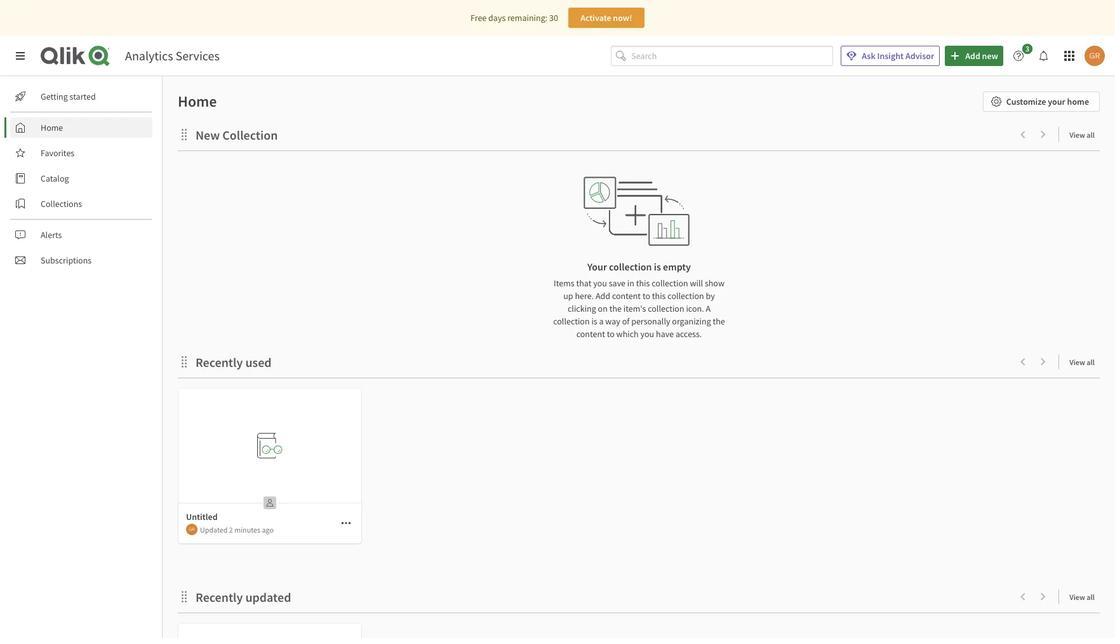 Task type: vqa. For each thing, say whether or not it's contained in the screenshot.
3 dropdown button
yes



Task type: locate. For each thing, give the bounding box(es) containing it.
0 vertical spatial view
[[1069, 130, 1085, 140]]

advisor
[[905, 50, 934, 62]]

0 vertical spatial view all link
[[1069, 126, 1100, 142]]

view all link
[[1069, 126, 1100, 142], [1069, 354, 1100, 370], [1069, 589, 1100, 604]]

customize your home
[[1006, 96, 1089, 107]]

recently used link
[[196, 354, 277, 370]]

view for new collection
[[1069, 130, 1085, 140]]

3 view all link from the top
[[1069, 589, 1100, 604]]

2 view all link from the top
[[1069, 354, 1100, 370]]

of
[[622, 316, 629, 327]]

1 vertical spatial recently
[[196, 589, 243, 605]]

content
[[612, 290, 641, 302], [576, 328, 605, 340]]

0 vertical spatial all
[[1087, 130, 1095, 140]]

view all link for recently updated
[[1069, 589, 1100, 604]]

all for recently used
[[1087, 357, 1095, 367]]

greg robinson image
[[186, 524, 197, 535]]

0 horizontal spatial to
[[607, 328, 615, 340]]

1 vertical spatial add
[[596, 290, 610, 302]]

services
[[176, 48, 220, 63]]

1 vertical spatial is
[[591, 316, 597, 327]]

all
[[1087, 130, 1095, 140], [1087, 357, 1095, 367], [1087, 592, 1095, 602]]

0 horizontal spatial home
[[41, 122, 63, 133]]

recently updated link
[[196, 589, 296, 605]]

0 vertical spatial move collection image
[[178, 355, 190, 368]]

view all
[[1069, 130, 1095, 140], [1069, 357, 1095, 367], [1069, 592, 1095, 602]]

recently for recently used
[[196, 354, 243, 370]]

add
[[965, 50, 980, 62], [596, 290, 610, 302]]

the
[[609, 303, 622, 314], [713, 316, 725, 327]]

home link
[[10, 117, 152, 138]]

the down by
[[713, 316, 725, 327]]

0 vertical spatial you
[[593, 277, 607, 289]]

navigation pane element
[[0, 81, 162, 276]]

this up personally
[[652, 290, 666, 302]]

you down personally
[[640, 328, 654, 340]]

1 horizontal spatial this
[[652, 290, 666, 302]]

2 vertical spatial view all
[[1069, 592, 1095, 602]]

updated
[[200, 525, 228, 534]]

you right that at the top right
[[593, 277, 607, 289]]

0 vertical spatial home
[[178, 91, 217, 111]]

1 vertical spatial all
[[1087, 357, 1095, 367]]

subscriptions
[[41, 255, 92, 266]]

2 all from the top
[[1087, 357, 1095, 367]]

collection
[[222, 127, 278, 143]]

view all link for recently used
[[1069, 354, 1100, 370]]

0 horizontal spatial add
[[596, 290, 610, 302]]

collection down empty
[[652, 277, 688, 289]]

1 horizontal spatial home
[[178, 91, 217, 111]]

1 view all from the top
[[1069, 130, 1095, 140]]

your
[[587, 260, 607, 273]]

2 view from the top
[[1069, 357, 1085, 367]]

the right "on"
[[609, 303, 622, 314]]

minutes
[[234, 525, 260, 534]]

subscriptions link
[[10, 250, 152, 270]]

move collection image left recently updated
[[178, 590, 190, 603]]

2 vertical spatial view all link
[[1069, 589, 1100, 604]]

0 vertical spatial view all
[[1069, 130, 1095, 140]]

collection
[[609, 260, 652, 273], [652, 277, 688, 289], [668, 290, 704, 302], [648, 303, 684, 314], [553, 316, 590, 327]]

add inside 'your collection is empty items that you save in this collection will show up here. add content to this collection by clicking on the item's collection icon. a collection is a way of personally organizing the content to which you have access.'
[[596, 290, 610, 302]]

1 horizontal spatial is
[[654, 260, 661, 273]]

here.
[[575, 290, 594, 302]]

to down way
[[607, 328, 615, 340]]

is left empty
[[654, 260, 661, 273]]

collection up "in"
[[609, 260, 652, 273]]

in
[[627, 277, 634, 289]]

content down "in"
[[612, 290, 641, 302]]

new
[[982, 50, 998, 62]]

2 vertical spatial all
[[1087, 592, 1095, 602]]

alerts link
[[10, 225, 152, 245]]

home inside main content
[[178, 91, 217, 111]]

move collection image left recently used
[[178, 355, 190, 368]]

1 vertical spatial view
[[1069, 357, 1085, 367]]

1 horizontal spatial the
[[713, 316, 725, 327]]

0 vertical spatial add
[[965, 50, 980, 62]]

activate
[[580, 12, 611, 23]]

0 vertical spatial to
[[643, 290, 650, 302]]

add up "on"
[[596, 290, 610, 302]]

days
[[488, 12, 506, 23]]

recently left the used
[[196, 354, 243, 370]]

home up favorites
[[41, 122, 63, 133]]

show
[[705, 277, 724, 289]]

3 view from the top
[[1069, 592, 1085, 602]]

used
[[245, 354, 271, 370]]

recently
[[196, 354, 243, 370], [196, 589, 243, 605]]

1 horizontal spatial to
[[643, 290, 650, 302]]

0 vertical spatial content
[[612, 290, 641, 302]]

0 vertical spatial the
[[609, 303, 622, 314]]

1 vertical spatial content
[[576, 328, 605, 340]]

is
[[654, 260, 661, 273], [591, 316, 597, 327]]

1 vertical spatial view all link
[[1069, 354, 1100, 370]]

personally
[[631, 316, 670, 327]]

1 vertical spatial you
[[640, 328, 654, 340]]

3 all from the top
[[1087, 592, 1095, 602]]

home
[[178, 91, 217, 111], [41, 122, 63, 133]]

view for recently used
[[1069, 357, 1085, 367]]

view all link for new collection
[[1069, 126, 1100, 142]]

personal element
[[260, 493, 280, 513]]

updated
[[245, 589, 291, 605]]

add left new
[[965, 50, 980, 62]]

collections
[[41, 198, 82, 210]]

0 vertical spatial recently
[[196, 354, 243, 370]]

0 horizontal spatial you
[[593, 277, 607, 289]]

2 vertical spatial view
[[1069, 592, 1085, 602]]

searchbar element
[[611, 46, 833, 66]]

recently for recently updated
[[196, 589, 243, 605]]

have
[[656, 328, 674, 340]]

your collection is empty items that you save in this collection will show up here. add content to this collection by clicking on the item's collection icon. a collection is a way of personally organizing the content to which you have access.
[[553, 260, 725, 340]]

move collection image
[[178, 355, 190, 368], [178, 590, 190, 603]]

recently left updated
[[196, 589, 243, 605]]

by
[[706, 290, 715, 302]]

greg robinson element
[[186, 524, 197, 535]]

ask insight advisor
[[862, 50, 934, 62]]

new
[[196, 127, 220, 143]]

1 vertical spatial view all
[[1069, 357, 1095, 367]]

collections link
[[10, 194, 152, 214]]

ago
[[262, 525, 274, 534]]

0 horizontal spatial is
[[591, 316, 597, 327]]

you
[[593, 277, 607, 289], [640, 328, 654, 340]]

is left a
[[591, 316, 597, 327]]

all for recently updated
[[1087, 592, 1095, 602]]

content down a
[[576, 328, 605, 340]]

recently used
[[196, 354, 271, 370]]

to up item's
[[643, 290, 650, 302]]

1 vertical spatial home
[[41, 122, 63, 133]]

to
[[643, 290, 650, 302], [607, 328, 615, 340]]

3 button
[[1008, 44, 1036, 66]]

view
[[1069, 130, 1085, 140], [1069, 357, 1085, 367], [1069, 592, 1085, 602]]

1 horizontal spatial content
[[612, 290, 641, 302]]

untitled
[[186, 511, 218, 523]]

1 horizontal spatial add
[[965, 50, 980, 62]]

1 view all link from the top
[[1069, 126, 1100, 142]]

3 view all from the top
[[1069, 592, 1095, 602]]

home up new in the left top of the page
[[178, 91, 217, 111]]

this right "in"
[[636, 277, 650, 289]]

ask insight advisor button
[[841, 46, 940, 66]]

getting started
[[41, 91, 96, 102]]

favorites link
[[10, 143, 152, 163]]

customize your home button
[[983, 91, 1100, 112]]

1 all from the top
[[1087, 130, 1095, 140]]

home main content
[[157, 76, 1115, 638]]

2 view all from the top
[[1069, 357, 1095, 367]]

collection down clicking
[[553, 316, 590, 327]]

move collection image for recently used
[[178, 355, 190, 368]]

view all for recently used
[[1069, 357, 1095, 367]]

this
[[636, 277, 650, 289], [652, 290, 666, 302]]

1 view from the top
[[1069, 130, 1085, 140]]

0 horizontal spatial this
[[636, 277, 650, 289]]

1 vertical spatial move collection image
[[178, 590, 190, 603]]



Task type: describe. For each thing, give the bounding box(es) containing it.
move collection image for recently updated
[[178, 590, 190, 603]]

ask
[[862, 50, 875, 62]]

1 vertical spatial this
[[652, 290, 666, 302]]

2
[[229, 525, 233, 534]]

30
[[549, 12, 558, 23]]

item's
[[623, 303, 646, 314]]

clicking
[[568, 303, 596, 314]]

0 vertical spatial is
[[654, 260, 661, 273]]

catalog link
[[10, 168, 152, 189]]

move collection image
[[178, 128, 190, 141]]

getting
[[41, 91, 68, 102]]

add new button
[[945, 46, 1003, 66]]

home inside navigation pane element
[[41, 122, 63, 133]]

Search text field
[[631, 46, 833, 66]]

catalog
[[41, 173, 69, 184]]

free
[[471, 12, 487, 23]]

organizing
[[672, 316, 711, 327]]

1 horizontal spatial you
[[640, 328, 654, 340]]

0 horizontal spatial content
[[576, 328, 605, 340]]

analytics services element
[[125, 48, 220, 63]]

access.
[[676, 328, 702, 340]]

add new
[[965, 50, 998, 62]]

view for recently updated
[[1069, 592, 1085, 602]]

1 vertical spatial to
[[607, 328, 615, 340]]

activate now!
[[580, 12, 632, 23]]

analytics
[[125, 48, 173, 63]]

collection up icon.
[[668, 290, 704, 302]]

started
[[70, 91, 96, 102]]

collection up personally
[[648, 303, 684, 314]]

0 horizontal spatial the
[[609, 303, 622, 314]]

new collection
[[196, 127, 278, 143]]

greg robinson image
[[1085, 46, 1105, 66]]

analytics services
[[125, 48, 220, 63]]

view all for recently updated
[[1069, 592, 1095, 602]]

alerts
[[41, 229, 62, 241]]

way
[[605, 316, 620, 327]]

items
[[554, 277, 574, 289]]

a
[[599, 316, 604, 327]]

will
[[690, 277, 703, 289]]

activate now! link
[[568, 8, 644, 28]]

new collection link
[[196, 127, 283, 143]]

0 vertical spatial this
[[636, 277, 650, 289]]

a
[[706, 303, 711, 314]]

favorites
[[41, 147, 74, 159]]

that
[[576, 277, 591, 289]]

up
[[563, 290, 573, 302]]

insight
[[877, 50, 904, 62]]

all for new collection
[[1087, 130, 1095, 140]]

view all for new collection
[[1069, 130, 1095, 140]]

more actions image
[[341, 518, 351, 528]]

which
[[616, 328, 639, 340]]

icon.
[[686, 303, 704, 314]]

getting started link
[[10, 86, 152, 107]]

free days remaining: 30
[[471, 12, 558, 23]]

recently updated
[[196, 589, 291, 605]]

3
[[1025, 44, 1029, 53]]

now!
[[613, 12, 632, 23]]

empty
[[663, 260, 691, 273]]

add inside add new dropdown button
[[965, 50, 980, 62]]

save
[[609, 277, 625, 289]]

your
[[1048, 96, 1065, 107]]

close sidebar menu image
[[15, 51, 25, 61]]

customize
[[1006, 96, 1046, 107]]

on
[[598, 303, 608, 314]]

updated 2 minutes ago
[[200, 525, 274, 534]]

1 vertical spatial the
[[713, 316, 725, 327]]

home
[[1067, 96, 1089, 107]]

remaining:
[[507, 12, 547, 23]]



